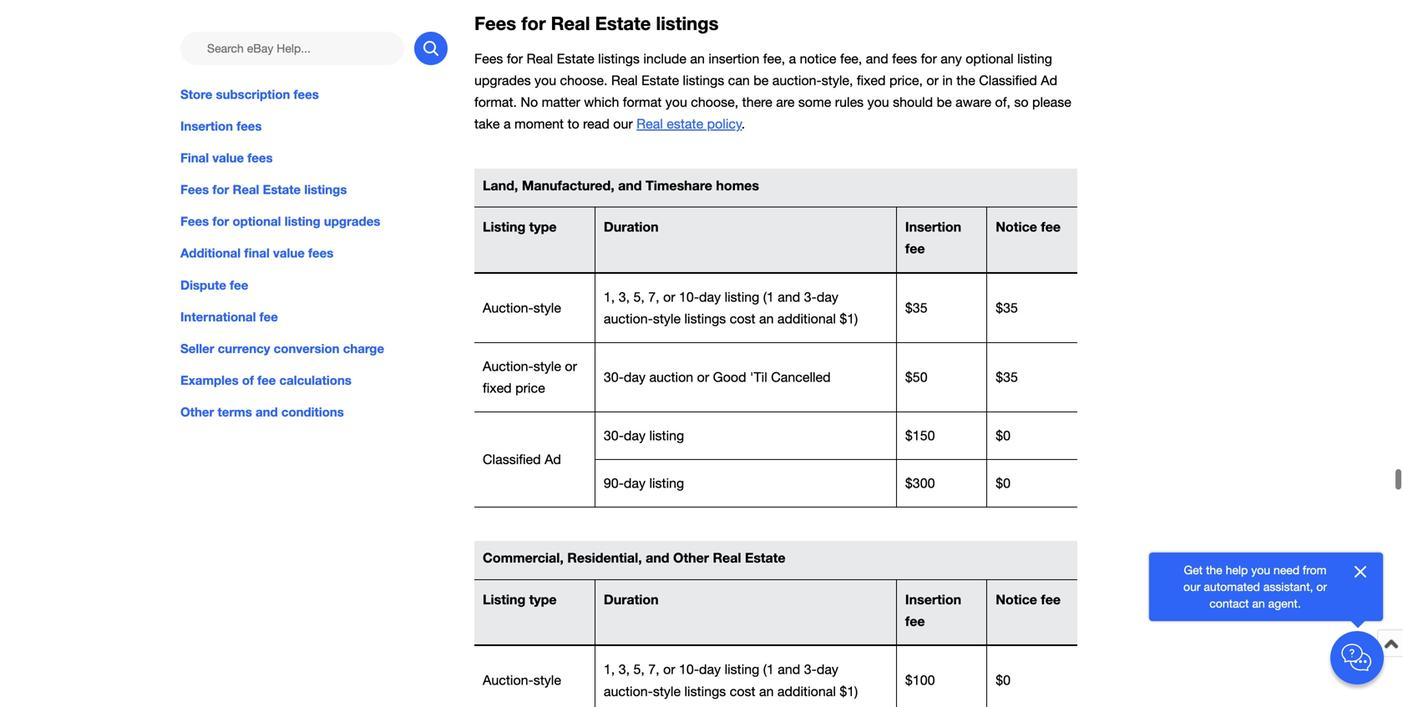Task type: locate. For each thing, give the bounding box(es) containing it.
the inside the get the help you need from our automated assistant, or contact an agent.
[[1206, 563, 1223, 577]]

optional right the any
[[966, 51, 1014, 66]]

1 vertical spatial our
[[1184, 580, 1201, 594]]

auction-style
[[483, 300, 561, 316], [483, 673, 561, 689]]

$0 for $150
[[996, 428, 1011, 444]]

auction-style for $100
[[483, 673, 561, 689]]

be up there
[[754, 73, 769, 88]]

listing type down commercial,
[[483, 592, 557, 608]]

1 notice from the top
[[996, 219, 1037, 235]]

1, 3, 5, 7, or 10-day listing (1 and 3-day auction-style listings cost an additional $1) for $100
[[604, 662, 858, 699]]

auction- inside auction-style or fixed price
[[483, 359, 534, 374]]

get
[[1184, 563, 1203, 577]]

for
[[521, 12, 546, 34], [507, 51, 523, 66], [921, 51, 937, 66], [212, 182, 229, 197], [212, 214, 229, 229]]

you
[[535, 73, 556, 88], [666, 95, 687, 110], [868, 95, 889, 110], [1252, 563, 1271, 577]]

0 vertical spatial (1
[[763, 289, 774, 305]]

0 horizontal spatial ad
[[545, 452, 561, 467]]

1 3, from the top
[[619, 289, 630, 305]]

2 notice fee from the top
[[996, 592, 1061, 608]]

1 type from the top
[[529, 219, 557, 235]]

1 horizontal spatial value
[[273, 246, 305, 261]]

fee, up style,
[[840, 51, 862, 66]]

0 vertical spatial fees for real estate listings
[[474, 12, 719, 34]]

1 vertical spatial fixed
[[483, 380, 512, 396]]

include
[[644, 51, 687, 66]]

fixed left price
[[483, 380, 512, 396]]

get the help you need from our automated assistant, or contact an agent.
[[1184, 563, 1327, 611]]

$0 right the $100
[[996, 673, 1011, 689]]

1 horizontal spatial fixed
[[857, 73, 886, 88]]

1 horizontal spatial upgrades
[[474, 73, 531, 88]]

0 horizontal spatial other
[[180, 405, 214, 420]]

you up matter
[[535, 73, 556, 88]]

upgrades
[[474, 73, 531, 88], [324, 214, 380, 229]]

2 cost from the top
[[730, 684, 756, 699]]

type for manufactured,
[[529, 219, 557, 235]]

$1) for $100
[[840, 684, 858, 699]]

0 vertical spatial listing type
[[483, 219, 557, 235]]

1 vertical spatial a
[[504, 116, 511, 132]]

0 horizontal spatial upgrades
[[324, 214, 380, 229]]

the right in
[[957, 73, 976, 88]]

1 vertical spatial 1,
[[604, 662, 615, 678]]

1 horizontal spatial ad
[[1041, 73, 1058, 88]]

1, 3, 5, 7, or 10-day listing (1 and 3-day auction-style listings cost an additional $1)
[[604, 289, 858, 326], [604, 662, 858, 699]]

1 5, from the top
[[634, 289, 645, 305]]

$0 right $150
[[996, 428, 1011, 444]]

3- for $35
[[804, 289, 817, 305]]

0 vertical spatial notice fee
[[996, 219, 1061, 235]]

style inside auction-style or fixed price
[[534, 359, 561, 374]]

notice fee
[[996, 219, 1061, 235], [996, 592, 1061, 608]]

0 vertical spatial auction-
[[483, 300, 534, 316]]

0 vertical spatial be
[[754, 73, 769, 88]]

optional up final
[[233, 214, 281, 229]]

$35
[[905, 300, 928, 316], [996, 300, 1018, 316], [996, 370, 1018, 385]]

90-day listing
[[604, 476, 684, 491]]

a left notice in the right of the page
[[789, 51, 796, 66]]

1 horizontal spatial fees for real estate listings
[[474, 12, 719, 34]]

0 vertical spatial $1)
[[840, 311, 858, 326]]

classified down price
[[483, 452, 541, 467]]

classified up of,
[[979, 73, 1037, 88]]

1 insertion fee from the top
[[905, 219, 962, 257]]

a
[[789, 51, 796, 66], [504, 116, 511, 132]]

0 vertical spatial insertion
[[180, 119, 233, 134]]

value right final
[[273, 246, 305, 261]]

fee,
[[763, 51, 785, 66], [840, 51, 862, 66]]

2 1, 3, 5, 7, or 10-day listing (1 and 3-day auction-style listings cost an additional $1) from the top
[[604, 662, 858, 699]]

0 vertical spatial 3,
[[619, 289, 630, 305]]

1 vertical spatial listing type
[[483, 592, 557, 608]]

1, for $35
[[604, 289, 615, 305]]

listing type for land,
[[483, 219, 557, 235]]

auction- for $100
[[483, 673, 534, 689]]

fixed
[[857, 73, 886, 88], [483, 380, 512, 396]]

duration for manufactured,
[[604, 219, 659, 235]]

0 vertical spatial 10-
[[679, 289, 699, 305]]

1 vertical spatial optional
[[233, 214, 281, 229]]

2 listing type from the top
[[483, 592, 557, 608]]

1 vertical spatial value
[[273, 246, 305, 261]]

style
[[534, 300, 561, 316], [653, 311, 681, 326], [534, 359, 561, 374], [534, 673, 561, 689], [653, 684, 681, 699]]

1 30- from the top
[[604, 370, 624, 385]]

0 horizontal spatial be
[[754, 73, 769, 88]]

fees down store subscription fees
[[237, 119, 262, 134]]

dispute
[[180, 278, 226, 293]]

3, for $100
[[619, 662, 630, 678]]

real
[[551, 12, 590, 34], [527, 51, 553, 66], [611, 73, 638, 88], [637, 116, 663, 132], [233, 182, 259, 197], [713, 550, 741, 566]]

1 duration from the top
[[604, 219, 659, 235]]

our down get
[[1184, 580, 1201, 594]]

so
[[1014, 95, 1029, 110]]

1 additional from the top
[[778, 311, 836, 326]]

0 vertical spatial our
[[613, 116, 633, 132]]

2 vertical spatial $0
[[996, 673, 1011, 689]]

1 vertical spatial additional
[[778, 684, 836, 699]]

an
[[690, 51, 705, 66], [759, 311, 774, 326], [1252, 597, 1265, 611], [759, 684, 774, 699]]

moment
[[515, 116, 564, 132]]

1 listing type from the top
[[483, 219, 557, 235]]

seller currency conversion charge link
[[180, 339, 448, 358]]

fee, right insertion
[[763, 51, 785, 66]]

auction- for $100
[[604, 684, 653, 699]]

1 vertical spatial cost
[[730, 684, 756, 699]]

fees for real estate listings up choose.
[[474, 12, 719, 34]]

insertion fee for commercial, residential, and other real estate
[[905, 592, 962, 630]]

0 vertical spatial cost
[[730, 311, 756, 326]]

30- up 90-
[[604, 428, 624, 444]]

2 vertical spatial auction-
[[483, 673, 534, 689]]

1, for $100
[[604, 662, 615, 678]]

1 vertical spatial upgrades
[[324, 214, 380, 229]]

1 vertical spatial 1, 3, 5, 7, or 10-day listing (1 and 3-day auction-style listings cost an additional $1)
[[604, 662, 858, 699]]

2 3, from the top
[[619, 662, 630, 678]]

(1 for $100
[[763, 662, 774, 678]]

5, for $35
[[634, 289, 645, 305]]

1 vertical spatial $1)
[[840, 684, 858, 699]]

2 30- from the top
[[604, 428, 624, 444]]

0 vertical spatial listing
[[483, 219, 526, 235]]

1 vertical spatial insertion
[[905, 219, 962, 235]]

0 vertical spatial 1, 3, 5, 7, or 10-day listing (1 and 3-day auction-style listings cost an additional $1)
[[604, 289, 858, 326]]

be down in
[[937, 95, 952, 110]]

fees for real estate listings link
[[180, 181, 448, 199]]

1 vertical spatial type
[[529, 592, 557, 608]]

listing
[[1018, 51, 1052, 66], [285, 214, 321, 229], [725, 289, 760, 305], [649, 428, 684, 444], [649, 476, 684, 491], [725, 662, 760, 678]]

1 horizontal spatial the
[[1206, 563, 1223, 577]]

0 vertical spatial 3-
[[804, 289, 817, 305]]

0 vertical spatial upgrades
[[474, 73, 531, 88]]

0 vertical spatial auction-style
[[483, 300, 561, 316]]

1 7, from the top
[[648, 289, 660, 305]]

0 vertical spatial auction-
[[773, 73, 822, 88]]

commercial,
[[483, 550, 564, 566]]

to
[[568, 116, 579, 132]]

fixed inside auction-style or fixed price
[[483, 380, 512, 396]]

3 auction- from the top
[[483, 673, 534, 689]]

1 vertical spatial duration
[[604, 592, 659, 608]]

0 horizontal spatial the
[[957, 73, 976, 88]]

1 vertical spatial 30-
[[604, 428, 624, 444]]

1 vertical spatial 7,
[[648, 662, 660, 678]]

30- left auction
[[604, 370, 624, 385]]

duration for residential,
[[604, 592, 659, 608]]

you right help
[[1252, 563, 1271, 577]]

(1
[[763, 289, 774, 305], [763, 662, 774, 678]]

ad down price
[[545, 452, 561, 467]]

2 auction-style from the top
[[483, 673, 561, 689]]

listing inside fees for real estate listings include an insertion fee, a notice fee, and fees for any optional listing upgrades you choose. real estate listings can be auction-style, fixed price, or in the classified ad format. no matter which format you choose, there are some rules you should be aware of, so please take a moment to read our
[[1018, 51, 1052, 66]]

our right the read on the top of the page
[[613, 116, 633, 132]]

0 horizontal spatial value
[[212, 150, 244, 165]]

fixed up rules
[[857, 73, 886, 88]]

duration
[[604, 219, 659, 235], [604, 592, 659, 608]]

1 $1) from the top
[[840, 311, 858, 326]]

0 vertical spatial 7,
[[648, 289, 660, 305]]

fees inside fees for real estate listings include an insertion fee, a notice fee, and fees for any optional listing upgrades you choose. real estate listings can be auction-style, fixed price, or in the classified ad format. no matter which format you choose, there are some rules you should be aware of, so please take a moment to read our
[[892, 51, 917, 66]]

2 auction- from the top
[[483, 359, 534, 374]]

2 1, from the top
[[604, 662, 615, 678]]

1 vertical spatial $0
[[996, 476, 1011, 491]]

1 horizontal spatial a
[[789, 51, 796, 66]]

3 $0 from the top
[[996, 673, 1011, 689]]

2 vertical spatial insertion
[[905, 592, 962, 608]]

additional for $100
[[778, 684, 836, 699]]

1 $0 from the top
[[996, 428, 1011, 444]]

0 vertical spatial ad
[[1041, 73, 1058, 88]]

fees up price,
[[892, 51, 917, 66]]

1 vertical spatial auction-style
[[483, 673, 561, 689]]

auction
[[649, 370, 693, 385]]

additional final value fees
[[180, 246, 334, 261]]

type for residential,
[[529, 592, 557, 608]]

2 additional from the top
[[778, 684, 836, 699]]

our inside fees for real estate listings include an insertion fee, a notice fee, and fees for any optional listing upgrades you choose. real estate listings can be auction-style, fixed price, or in the classified ad format. no matter which format you choose, there are some rules you should be aware of, so please take a moment to read our
[[613, 116, 633, 132]]

0 horizontal spatial fee,
[[763, 51, 785, 66]]

automated
[[1204, 580, 1260, 594]]

our
[[613, 116, 633, 132], [1184, 580, 1201, 594]]

listing down land,
[[483, 219, 526, 235]]

or inside auction-style or fixed price
[[565, 359, 577, 374]]

(1 for $35
[[763, 289, 774, 305]]

2 duration from the top
[[604, 592, 659, 608]]

2 3- from the top
[[804, 662, 817, 678]]

of,
[[995, 95, 1011, 110]]

1 vertical spatial notice fee
[[996, 592, 1061, 608]]

0 vertical spatial fixed
[[857, 73, 886, 88]]

1 vertical spatial the
[[1206, 563, 1223, 577]]

commercial, residential, and other real estate
[[483, 550, 786, 566]]

listing type for commercial,
[[483, 592, 557, 608]]

duration down commercial, residential, and other real estate
[[604, 592, 659, 608]]

2 type from the top
[[529, 592, 557, 608]]

0 vertical spatial duration
[[604, 219, 659, 235]]

additional
[[778, 311, 836, 326], [778, 684, 836, 699]]

style for $35
[[534, 300, 561, 316]]

fees inside fees for real estate listings include an insertion fee, a notice fee, and fees for any optional listing upgrades you choose. real estate listings can be auction-style, fixed price, or in the classified ad format. no matter which format you choose, there are some rules you should be aware of, so please take a moment to read our
[[474, 51, 503, 66]]

3,
[[619, 289, 630, 305], [619, 662, 630, 678]]

0 vertical spatial 1,
[[604, 289, 615, 305]]

insertion fee
[[905, 219, 962, 257], [905, 592, 962, 630]]

1 3- from the top
[[804, 289, 817, 305]]

fees down fees for optional listing upgrades link
[[308, 246, 334, 261]]

1 horizontal spatial fee,
[[840, 51, 862, 66]]

1 vertical spatial 3-
[[804, 662, 817, 678]]

1 1, from the top
[[604, 289, 615, 305]]

homes
[[716, 177, 759, 193]]

type down commercial,
[[529, 592, 557, 608]]

7, for $35
[[648, 289, 660, 305]]

type down manufactured,
[[529, 219, 557, 235]]

listing type down land,
[[483, 219, 557, 235]]

aware
[[956, 95, 992, 110]]

duration down land, manufactured, and timeshare homes at the top of page
[[604, 219, 659, 235]]

1 horizontal spatial other
[[673, 550, 709, 566]]

2 10- from the top
[[679, 662, 699, 678]]

notice
[[996, 219, 1037, 235], [996, 592, 1037, 608]]

0 horizontal spatial fixed
[[483, 380, 512, 396]]

final value fees
[[180, 150, 273, 165]]

1 1, 3, 5, 7, or 10-day listing (1 and 3-day auction-style listings cost an additional $1) from the top
[[604, 289, 858, 326]]

1 vertical spatial classified
[[483, 452, 541, 467]]

the right get
[[1206, 563, 1223, 577]]

0 vertical spatial additional
[[778, 311, 836, 326]]

auction-style for $35
[[483, 300, 561, 316]]

0 vertical spatial type
[[529, 219, 557, 235]]

conversion
[[274, 341, 340, 356]]

0 vertical spatial notice
[[996, 219, 1037, 235]]

terms
[[218, 405, 252, 420]]

1 vertical spatial 5,
[[634, 662, 645, 678]]

1 horizontal spatial optional
[[966, 51, 1014, 66]]

insertion
[[180, 119, 233, 134], [905, 219, 962, 235], [905, 592, 962, 608]]

2 vertical spatial auction-
[[604, 684, 653, 699]]

$0 for $100
[[996, 673, 1011, 689]]

notice
[[800, 51, 837, 66]]

fees up insertion fees link
[[294, 87, 319, 102]]

of
[[242, 373, 254, 388]]

and
[[866, 51, 889, 66], [618, 177, 642, 193], [778, 289, 800, 305], [256, 405, 278, 420], [646, 550, 670, 566], [778, 662, 800, 678]]

1 vertical spatial listing
[[483, 592, 526, 608]]

$0
[[996, 428, 1011, 444], [996, 476, 1011, 491], [996, 673, 1011, 689]]

manufactured,
[[522, 177, 615, 193]]

fees for real estate listings up fees for optional listing upgrades
[[180, 182, 347, 197]]

0 vertical spatial optional
[[966, 51, 1014, 66]]

0 vertical spatial 5,
[[634, 289, 645, 305]]

final
[[180, 150, 209, 165]]

0 vertical spatial 30-
[[604, 370, 624, 385]]

1 vertical spatial 3,
[[619, 662, 630, 678]]

1 listing from the top
[[483, 219, 526, 235]]

1 (1 from the top
[[763, 289, 774, 305]]

optional inside fees for real estate listings include an insertion fee, a notice fee, and fees for any optional listing upgrades you choose. real estate listings can be auction-style, fixed price, or in the classified ad format. no matter which format you choose, there are some rules you should be aware of, so please take a moment to read our
[[966, 51, 1014, 66]]

classified
[[979, 73, 1037, 88], [483, 452, 541, 467]]

style for $50
[[534, 359, 561, 374]]

2 notice from the top
[[996, 592, 1037, 608]]

Search eBay Help... text field
[[180, 32, 404, 65]]

1 horizontal spatial our
[[1184, 580, 1201, 594]]

1 auction- from the top
[[483, 300, 534, 316]]

real estate policy .
[[637, 116, 745, 132]]

value down insertion fees
[[212, 150, 244, 165]]

1 vertical spatial notice
[[996, 592, 1037, 608]]

fees for optional listing upgrades link
[[180, 212, 448, 231]]

fixed inside fees for real estate listings include an insertion fee, a notice fee, and fees for any optional listing upgrades you choose. real estate listings can be auction-style, fixed price, or in the classified ad format. no matter which format you choose, there are some rules you should be aware of, so please take a moment to read our
[[857, 73, 886, 88]]

0 vertical spatial value
[[212, 150, 244, 165]]

2 listing from the top
[[483, 592, 526, 608]]

seller
[[180, 341, 214, 356]]

0 horizontal spatial a
[[504, 116, 511, 132]]

2 insertion fee from the top
[[905, 592, 962, 630]]

0 vertical spatial $0
[[996, 428, 1011, 444]]

1 auction-style from the top
[[483, 300, 561, 316]]

2 7, from the top
[[648, 662, 660, 678]]

additional for $35
[[778, 311, 836, 326]]

1 vertical spatial auction-
[[604, 311, 653, 326]]

matter
[[542, 95, 580, 110]]

0 vertical spatial insertion fee
[[905, 219, 962, 257]]

2 5, from the top
[[634, 662, 645, 678]]

auction- for $35
[[483, 300, 534, 316]]

0 vertical spatial the
[[957, 73, 976, 88]]

international fee
[[180, 309, 278, 324]]

1 notice fee from the top
[[996, 219, 1061, 235]]

0 vertical spatial classified
[[979, 73, 1037, 88]]

1 10- from the top
[[679, 289, 699, 305]]

1 vertical spatial insertion fee
[[905, 592, 962, 630]]

insertion fee for land, manufactured, and timeshare homes
[[905, 219, 962, 257]]

listings
[[656, 12, 719, 34], [598, 51, 640, 66], [683, 73, 724, 88], [304, 182, 347, 197], [685, 311, 726, 326], [685, 684, 726, 699]]

$1)
[[840, 311, 858, 326], [840, 684, 858, 699]]

estate
[[595, 12, 651, 34], [557, 51, 595, 66], [642, 73, 679, 88], [263, 182, 301, 197], [745, 550, 786, 566]]

0 horizontal spatial our
[[613, 116, 633, 132]]

7,
[[648, 289, 660, 305], [648, 662, 660, 678]]

international fee link
[[180, 308, 448, 326]]

1 vertical spatial ad
[[545, 452, 561, 467]]

fees
[[892, 51, 917, 66], [294, 87, 319, 102], [237, 119, 262, 134], [247, 150, 273, 165], [308, 246, 334, 261]]

$0 right "$300"
[[996, 476, 1011, 491]]

2 $1) from the top
[[840, 684, 858, 699]]

1 vertical spatial 10-
[[679, 662, 699, 678]]

0 vertical spatial a
[[789, 51, 796, 66]]

1 horizontal spatial be
[[937, 95, 952, 110]]

a right take
[[504, 116, 511, 132]]

ad up please
[[1041, 73, 1058, 88]]

some
[[799, 95, 831, 110]]

listing down commercial,
[[483, 592, 526, 608]]

1 vertical spatial auction-
[[483, 359, 534, 374]]

1 vertical spatial fees for real estate listings
[[180, 182, 347, 197]]

listing
[[483, 219, 526, 235], [483, 592, 526, 608]]

0 horizontal spatial optional
[[233, 214, 281, 229]]

upgrades up 'format.'
[[474, 73, 531, 88]]

1 vertical spatial (1
[[763, 662, 774, 678]]

upgrades down fees for real estate listings link
[[324, 214, 380, 229]]

final value fees link
[[180, 149, 448, 167]]

2 (1 from the top
[[763, 662, 774, 678]]

1 cost from the top
[[730, 311, 756, 326]]

can
[[728, 73, 750, 88]]

other
[[180, 405, 214, 420], [673, 550, 709, 566]]

90-
[[604, 476, 624, 491]]



Task type: vqa. For each thing, say whether or not it's contained in the screenshot.
returns. to the bottom
no



Task type: describe. For each thing, give the bounding box(es) containing it.
other terms and conditions link
[[180, 403, 448, 421]]

30-day listing
[[604, 428, 684, 444]]

conditions
[[281, 405, 344, 420]]

in
[[943, 73, 953, 88]]

there
[[742, 95, 773, 110]]

an inside fees for real estate listings include an insertion fee, a notice fee, and fees for any optional listing upgrades you choose. real estate listings can be auction-style, fixed price, or in the classified ad format. no matter which format you choose, there are some rules you should be aware of, so please take a moment to read our
[[690, 51, 705, 66]]

2 fee, from the left
[[840, 51, 862, 66]]

listing for commercial,
[[483, 592, 526, 608]]

dispute fee
[[180, 278, 248, 293]]

the inside fees for real estate listings include an insertion fee, a notice fee, and fees for any optional listing upgrades you choose. real estate listings can be auction-style, fixed price, or in the classified ad format. no matter which format you choose, there are some rules you should be aware of, so please take a moment to read our
[[957, 73, 976, 88]]

an inside the get the help you need from our automated assistant, or contact an agent.
[[1252, 597, 1265, 611]]

examples
[[180, 373, 239, 388]]

10- for $35
[[679, 289, 699, 305]]

$50
[[905, 370, 928, 385]]

2 $0 from the top
[[996, 476, 1011, 491]]

store subscription fees
[[180, 87, 319, 102]]

need
[[1274, 563, 1300, 577]]

$100
[[905, 673, 935, 689]]

get the help you need from our automated assistant, or contact an agent. tooltip
[[1176, 562, 1335, 612]]

rules
[[835, 95, 864, 110]]

agent.
[[1269, 597, 1301, 611]]

1 vertical spatial be
[[937, 95, 952, 110]]

auction- for $35
[[604, 311, 653, 326]]

notice for land, manufactured, and timeshare homes
[[996, 219, 1037, 235]]

3- for $100
[[804, 662, 817, 678]]

charge
[[343, 341, 384, 356]]

assistant,
[[1264, 580, 1313, 594]]

ad inside fees for real estate listings include an insertion fee, a notice fee, and fees for any optional listing upgrades you choose. real estate listings can be auction-style, fixed price, or in the classified ad format. no matter which format you choose, there are some rules you should be aware of, so please take a moment to read our
[[1041, 73, 1058, 88]]

timeshare
[[646, 177, 713, 193]]

you right rules
[[868, 95, 889, 110]]

$35 for $50
[[996, 370, 1018, 385]]

.
[[742, 116, 745, 132]]

our inside the get the help you need from our automated assistant, or contact an agent.
[[1184, 580, 1201, 594]]

'til
[[750, 370, 768, 385]]

fees for real estate listings include an insertion fee, a notice fee, and fees for any optional listing upgrades you choose. real estate listings can be auction-style, fixed price, or in the classified ad format. no matter which format you choose, there are some rules you should be aware of, so please take a moment to read our
[[474, 51, 1072, 132]]

or inside the get the help you need from our automated assistant, or contact an agent.
[[1317, 580, 1327, 594]]

choose,
[[691, 95, 739, 110]]

real estate policy link
[[637, 116, 742, 132]]

cancelled
[[771, 370, 831, 385]]

read
[[583, 116, 610, 132]]

insertion for commercial, residential, and other real estate
[[905, 592, 962, 608]]

subscription
[[216, 87, 290, 102]]

10- for $100
[[679, 662, 699, 678]]

are
[[776, 95, 795, 110]]

$300
[[905, 476, 935, 491]]

$35 for $35
[[996, 300, 1018, 316]]

currency
[[218, 341, 270, 356]]

insertion for land, manufactured, and timeshare homes
[[905, 219, 962, 235]]

classified ad
[[483, 452, 561, 467]]

take
[[474, 116, 500, 132]]

good
[[713, 370, 746, 385]]

30- for 30-day listing
[[604, 428, 624, 444]]

policy
[[707, 116, 742, 132]]

auction-style or fixed price
[[483, 359, 577, 396]]

which
[[584, 95, 619, 110]]

choose.
[[560, 73, 608, 88]]

1 fee, from the left
[[763, 51, 785, 66]]

fees for optional listing upgrades
[[180, 214, 380, 229]]

notice for commercial, residential, and other real estate
[[996, 592, 1037, 608]]

international
[[180, 309, 256, 324]]

you up estate
[[666, 95, 687, 110]]

residential,
[[567, 550, 642, 566]]

7, for $100
[[648, 662, 660, 678]]

insertion
[[709, 51, 760, 66]]

0 horizontal spatial classified
[[483, 452, 541, 467]]

fees down insertion fees
[[247, 150, 273, 165]]

help
[[1226, 563, 1248, 577]]

from
[[1303, 563, 1327, 577]]

any
[[941, 51, 962, 66]]

cost for $35
[[730, 311, 756, 326]]

store
[[180, 87, 212, 102]]

30-day auction or good 'til cancelled
[[604, 370, 831, 385]]

5, for $100
[[634, 662, 645, 678]]

style for $100
[[534, 673, 561, 689]]

30- for 30-day auction or good 'til cancelled
[[604, 370, 624, 385]]

should
[[893, 95, 933, 110]]

cost for $100
[[730, 684, 756, 699]]

format.
[[474, 95, 517, 110]]

notice fee for commercial, residential, and other real estate
[[996, 592, 1061, 608]]

price,
[[890, 73, 923, 88]]

auction- inside fees for real estate listings include an insertion fee, a notice fee, and fees for any optional listing upgrades you choose. real estate listings can be auction-style, fixed price, or in the classified ad format. no matter which format you choose, there are some rules you should be aware of, so please take a moment to read our
[[773, 73, 822, 88]]

estate
[[667, 116, 703, 132]]

other terms and conditions
[[180, 405, 344, 420]]

no
[[521, 95, 538, 110]]

additional
[[180, 246, 241, 261]]

upgrades inside fees for real estate listings include an insertion fee, a notice fee, and fees for any optional listing upgrades you choose. real estate listings can be auction-style, fixed price, or in the classified ad format. no matter which format you choose, there are some rules you should be aware of, so please take a moment to read our
[[474, 73, 531, 88]]

1, 3, 5, 7, or 10-day listing (1 and 3-day auction-style listings cost an additional $1) for $35
[[604, 289, 858, 326]]

dispute fee link
[[180, 276, 448, 294]]

insertion fees link
[[180, 117, 448, 135]]

final
[[244, 246, 270, 261]]

format
[[623, 95, 662, 110]]

auction- for $50
[[483, 359, 534, 374]]

land,
[[483, 177, 518, 193]]

insertion fees
[[180, 119, 262, 134]]

1 vertical spatial other
[[673, 550, 709, 566]]

classified inside fees for real estate listings include an insertion fee, a notice fee, and fees for any optional listing upgrades you choose. real estate listings can be auction-style, fixed price, or in the classified ad format. no matter which format you choose, there are some rules you should be aware of, so please take a moment to read our
[[979, 73, 1037, 88]]

style,
[[822, 73, 853, 88]]

examples of fee calculations link
[[180, 371, 448, 390]]

seller currency conversion charge
[[180, 341, 384, 356]]

or inside fees for real estate listings include an insertion fee, a notice fee, and fees for any optional listing upgrades you choose. real estate listings can be auction-style, fixed price, or in the classified ad format. no matter which format you choose, there are some rules you should be aware of, so please take a moment to read our
[[927, 73, 939, 88]]

and inside fees for real estate listings include an insertion fee, a notice fee, and fees for any optional listing upgrades you choose. real estate listings can be auction-style, fixed price, or in the classified ad format. no matter which format you choose, there are some rules you should be aware of, so please take a moment to read our
[[866, 51, 889, 66]]

land, manufactured, and timeshare homes
[[483, 177, 759, 193]]

contact
[[1210, 597, 1249, 611]]

notice fee for land, manufactured, and timeshare homes
[[996, 219, 1061, 235]]

calculations
[[279, 373, 352, 388]]

you inside the get the help you need from our automated assistant, or contact an agent.
[[1252, 563, 1271, 577]]

0 horizontal spatial fees for real estate listings
[[180, 182, 347, 197]]

$1) for $35
[[840, 311, 858, 326]]

price
[[515, 380, 545, 396]]

listing for land,
[[483, 219, 526, 235]]

examples of fee calculations
[[180, 373, 352, 388]]

$150
[[905, 428, 935, 444]]

additional final value fees link
[[180, 244, 448, 263]]

3, for $35
[[619, 289, 630, 305]]



